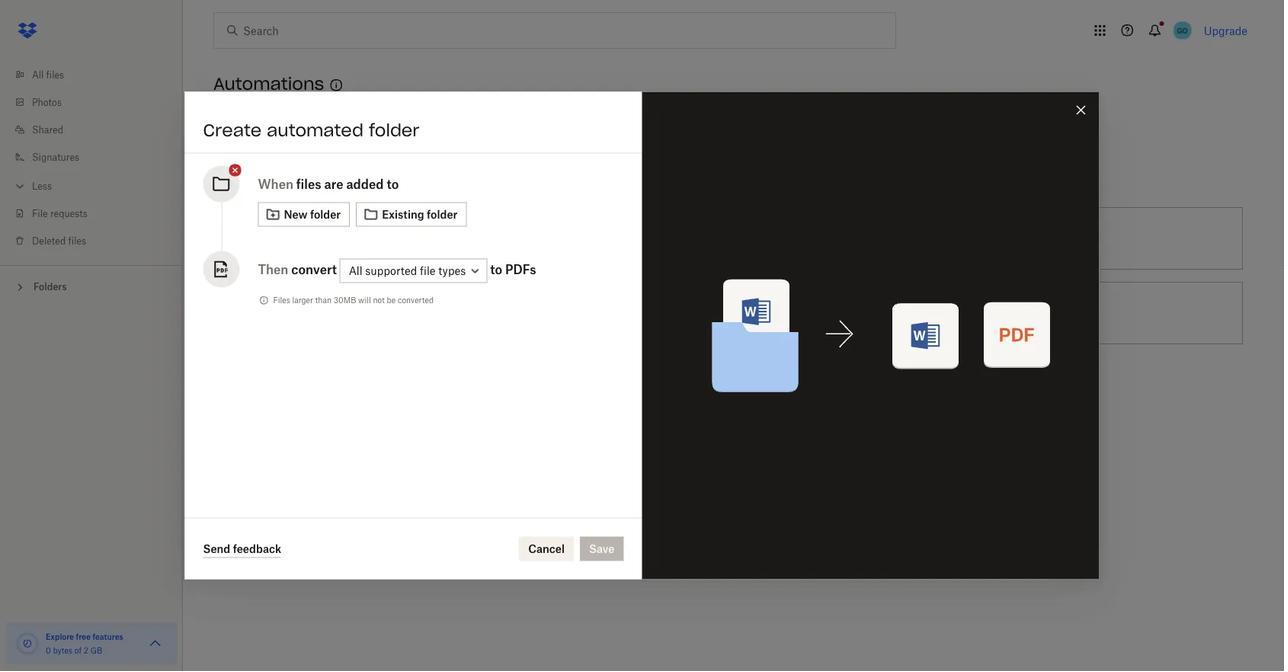 Task type: describe. For each thing, give the bounding box(es) containing it.
folders button
[[0, 275, 183, 298]]

are
[[324, 176, 343, 191]]

an for add
[[242, 171, 258, 187]]

supported
[[365, 264, 417, 277]]

videos
[[781, 307, 813, 320]]

files inside choose a category to sort files by button
[[407, 232, 428, 245]]

new folder button
[[258, 202, 350, 227]]

all for all supported file types
[[349, 264, 363, 277]]

convert inside create automated folder dialog
[[291, 262, 337, 277]]

choose for choose a file format to convert videos to
[[623, 307, 661, 320]]

file requests
[[32, 208, 88, 219]]

converted
[[398, 296, 434, 305]]

click to watch a demo video image
[[327, 76, 346, 95]]

1 horizontal spatial folder
[[369, 119, 420, 141]]

deleted
[[32, 235, 66, 247]]

30mb
[[334, 296, 356, 305]]

photos
[[32, 96, 62, 108]]

cancel button
[[519, 537, 574, 562]]

new folder
[[284, 208, 341, 221]]

2
[[84, 646, 88, 656]]

existing folder button
[[356, 202, 467, 227]]

existing folder
[[382, 208, 458, 221]]

files inside "set a rule that renames files" button
[[744, 232, 765, 245]]

set
[[623, 232, 640, 245]]

files inside deleted files link
[[68, 235, 86, 247]]

choose a file format to convert videos to button
[[555, 276, 902, 351]]

will
[[358, 296, 371, 305]]

sort
[[385, 232, 404, 245]]

new
[[284, 208, 308, 221]]

choose a category to sort files by button
[[207, 201, 555, 276]]

rule
[[652, 232, 671, 245]]

shared
[[32, 124, 63, 135]]

be
[[387, 296, 396, 305]]

dropbox image
[[12, 15, 43, 46]]

cancel
[[528, 543, 565, 556]]

requests
[[50, 208, 88, 219]]

deleted files
[[32, 235, 86, 247]]

choose for choose an image format to convert files to
[[275, 307, 313, 320]]

list containing all files
[[0, 52, 183, 265]]

explore free features 0 bytes of 2 gb
[[46, 632, 123, 656]]

gb
[[90, 646, 102, 656]]

files inside create automated folder dialog
[[296, 176, 321, 191]]

signatures
[[32, 151, 79, 163]]

automated
[[267, 119, 364, 141]]

features
[[93, 632, 123, 642]]

files inside all files "link"
[[46, 69, 64, 80]]

all for all files
[[32, 69, 44, 80]]

send feedback
[[203, 542, 281, 555]]

files inside choose an image format to convert files to button
[[456, 307, 477, 320]]

photos link
[[12, 88, 183, 116]]

automations
[[213, 73, 324, 95]]

files are added to
[[296, 176, 399, 191]]

set a rule that renames files button
[[555, 201, 902, 276]]

quota usage element
[[15, 632, 40, 656]]

files larger than 30mb will not be converted
[[273, 296, 434, 305]]

deleted files link
[[12, 227, 183, 255]]

existing
[[382, 208, 424, 221]]

format for file
[[691, 307, 725, 320]]

create automated folder
[[203, 119, 420, 141]]

when
[[258, 176, 294, 191]]



Task type: vqa. For each thing, say whether or not it's contained in the screenshot.
larger
yes



Task type: locate. For each thing, give the bounding box(es) containing it.
format inside button
[[366, 307, 399, 320]]

choose down new
[[275, 232, 313, 245]]

format down not
[[366, 307, 399, 320]]

file for a
[[673, 307, 688, 320]]

all supported file types button
[[340, 259, 487, 283]]

files down types
[[456, 307, 477, 320]]

all supported file types
[[349, 264, 466, 277]]

not
[[373, 296, 385, 305]]

a down rule
[[664, 307, 670, 320]]

format down renames
[[691, 307, 725, 320]]

convert inside button
[[740, 307, 778, 320]]

convert for choose an image format to convert files to
[[415, 307, 453, 320]]

1 vertical spatial file
[[673, 307, 688, 320]]

convert inside button
[[415, 307, 453, 320]]

format inside button
[[691, 307, 725, 320]]

bytes
[[53, 646, 72, 656]]

by
[[431, 232, 443, 245]]

of
[[75, 646, 82, 656]]

then
[[258, 262, 289, 277]]

files left by at the left top of the page
[[407, 232, 428, 245]]

choose
[[275, 232, 313, 245], [275, 307, 313, 320], [623, 307, 661, 320]]

add
[[213, 171, 238, 187]]

a for category
[[316, 232, 322, 245]]

files
[[273, 296, 290, 305]]

folder up added
[[369, 119, 420, 141]]

convert
[[291, 262, 337, 277], [415, 307, 453, 320], [740, 307, 778, 320]]

unzip files button
[[902, 276, 1250, 351]]

an inside button
[[316, 307, 329, 320]]

to
[[387, 176, 399, 191], [372, 232, 382, 245], [490, 262, 502, 277], [402, 307, 412, 320], [480, 307, 490, 320], [728, 307, 738, 320], [816, 307, 826, 320]]

choose inside button
[[623, 307, 661, 320]]

set a rule that renames files
[[623, 232, 765, 245]]

to pdfs
[[490, 262, 537, 277]]

renames
[[697, 232, 741, 245]]

format
[[366, 307, 399, 320], [691, 307, 725, 320]]

1 vertical spatial an
[[316, 307, 329, 320]]

all files link
[[12, 61, 183, 88]]

choose an image format to convert files to
[[275, 307, 490, 320]]

2 horizontal spatial folder
[[427, 208, 458, 221]]

file down the that
[[673, 307, 688, 320]]

0 horizontal spatial an
[[242, 171, 258, 187]]

folder for existing folder
[[427, 208, 458, 221]]

an for choose
[[316, 307, 329, 320]]

2 horizontal spatial a
[[664, 307, 670, 320]]

0 horizontal spatial convert
[[291, 262, 337, 277]]

a inside button
[[664, 307, 670, 320]]

than
[[315, 296, 332, 305]]

files right deleted
[[68, 235, 86, 247]]

convert for choose a file format to convert videos to
[[740, 307, 778, 320]]

explore
[[46, 632, 74, 642]]

all inside all files "link"
[[32, 69, 44, 80]]

file
[[32, 208, 48, 219]]

files right renames
[[744, 232, 765, 245]]

choose down larger
[[275, 307, 313, 320]]

all inside all supported file types popup button
[[349, 264, 363, 277]]

1 format from the left
[[366, 307, 399, 320]]

all
[[32, 69, 44, 80], [349, 264, 363, 277]]

1 horizontal spatial format
[[691, 307, 725, 320]]

0 vertical spatial all
[[32, 69, 44, 80]]

1 horizontal spatial file
[[673, 307, 688, 320]]

less image
[[12, 179, 27, 194]]

choose for choose a category to sort files by
[[275, 232, 313, 245]]

signatures link
[[12, 143, 183, 171]]

files
[[46, 69, 64, 80], [296, 176, 321, 191], [407, 232, 428, 245], [744, 232, 765, 245], [68, 235, 86, 247], [456, 307, 477, 320], [1003, 307, 1024, 320]]

file inside popup button
[[420, 264, 436, 277]]

files inside unzip files button
[[1003, 307, 1024, 320]]

create
[[203, 119, 262, 141]]

0 horizontal spatial a
[[316, 232, 322, 245]]

0 vertical spatial an
[[242, 171, 258, 187]]

image
[[332, 307, 363, 320]]

less
[[32, 180, 52, 192]]

convert up than
[[291, 262, 337, 277]]

category
[[325, 232, 369, 245]]

0 vertical spatial file
[[420, 264, 436, 277]]

a down new folder in the left top of the page
[[316, 232, 322, 245]]

2 horizontal spatial convert
[[740, 307, 778, 320]]

a for file
[[664, 307, 670, 320]]

send
[[203, 542, 230, 555]]

convert down converted on the left of page
[[415, 307, 453, 320]]

0 horizontal spatial file
[[420, 264, 436, 277]]

list
[[0, 52, 183, 265]]

1 horizontal spatial a
[[643, 232, 649, 245]]

folders
[[34, 281, 67, 293]]

an right add
[[242, 171, 258, 187]]

1 vertical spatial all
[[349, 264, 363, 277]]

file inside button
[[673, 307, 688, 320]]

choose down set
[[623, 307, 661, 320]]

shared link
[[12, 116, 183, 143]]

send feedback button
[[203, 540, 281, 558]]

an
[[242, 171, 258, 187], [316, 307, 329, 320]]

0
[[46, 646, 51, 656]]

0 horizontal spatial format
[[366, 307, 399, 320]]

file requests link
[[12, 200, 183, 227]]

folder up by at the left top of the page
[[427, 208, 458, 221]]

types
[[439, 264, 466, 277]]

automation
[[262, 171, 335, 187]]

format for image
[[366, 307, 399, 320]]

1 horizontal spatial an
[[316, 307, 329, 320]]

pdfs
[[505, 262, 537, 277]]

file
[[420, 264, 436, 277], [673, 307, 688, 320]]

a
[[316, 232, 322, 245], [643, 232, 649, 245], [664, 307, 670, 320]]

folder right new
[[310, 208, 341, 221]]

choose a category to sort files by
[[275, 232, 443, 245]]

2 format from the left
[[691, 307, 725, 320]]

file left types
[[420, 264, 436, 277]]

larger
[[292, 296, 313, 305]]

unzip
[[970, 307, 1000, 320]]

create automated folder dialog
[[185, 92, 1100, 580]]

choose a file format to convert videos to
[[623, 307, 826, 320]]

all files
[[32, 69, 64, 80]]

folder for new folder
[[310, 208, 341, 221]]

unzip files
[[970, 307, 1024, 320]]

an down than
[[316, 307, 329, 320]]

a right set
[[643, 232, 649, 245]]

upgrade link
[[1204, 24, 1248, 37]]

0 horizontal spatial folder
[[310, 208, 341, 221]]

free
[[76, 632, 91, 642]]

files right unzip
[[1003, 307, 1024, 320]]

a for rule
[[643, 232, 649, 245]]

0 horizontal spatial all
[[32, 69, 44, 80]]

file for supported
[[420, 264, 436, 277]]

add an automation main content
[[207, 110, 1285, 672]]

all up files larger than 30mb will not be converted
[[349, 264, 363, 277]]

files left are on the left top of the page
[[296, 176, 321, 191]]

upgrade
[[1204, 24, 1248, 37]]

1 horizontal spatial convert
[[415, 307, 453, 320]]

all up photos
[[32, 69, 44, 80]]

added
[[346, 176, 384, 191]]

choose an image format to convert files to button
[[207, 276, 555, 351]]

1 horizontal spatial all
[[349, 264, 363, 277]]

that
[[674, 232, 694, 245]]

folder
[[369, 119, 420, 141], [310, 208, 341, 221], [427, 208, 458, 221]]

files up photos
[[46, 69, 64, 80]]

add an automation
[[213, 171, 335, 187]]

feedback
[[233, 542, 281, 555]]

convert left videos at the right top of page
[[740, 307, 778, 320]]



